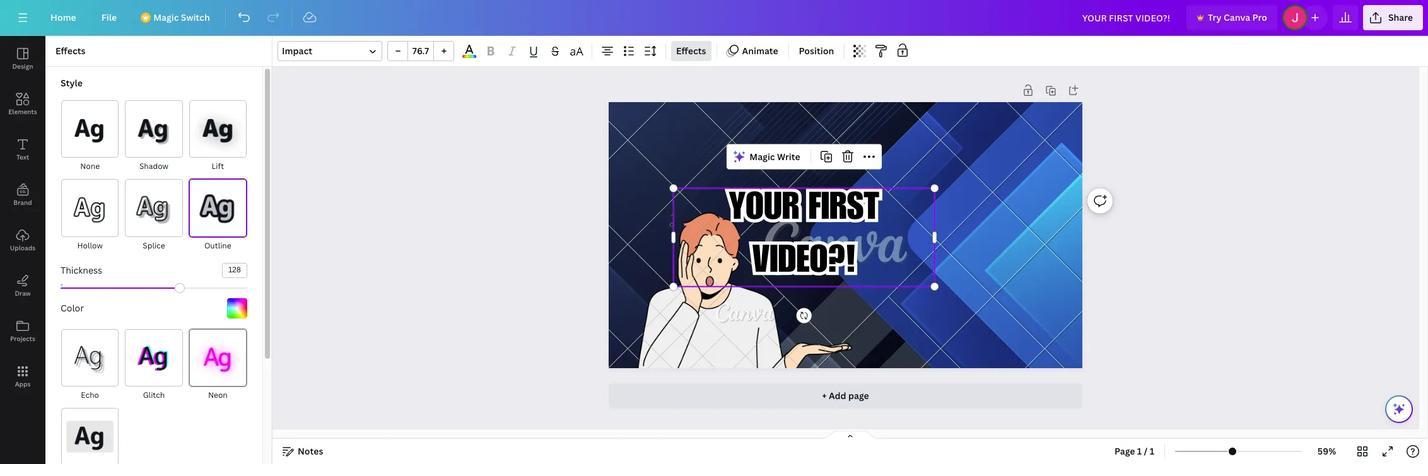 Task type: locate. For each thing, give the bounding box(es) containing it.
magic write
[[750, 150, 800, 162]]

1 vertical spatial magic
[[750, 150, 775, 162]]

canva assistant image
[[1392, 402, 1407, 417]]

0 vertical spatial magic
[[153, 11, 179, 23]]

splice
[[143, 240, 165, 251]]

hollow
[[77, 240, 103, 251]]

0 horizontal spatial magic
[[153, 11, 179, 23]]

first
[[809, 192, 879, 230], [809, 192, 879, 230]]

glitch
[[143, 390, 165, 401]]

1 horizontal spatial effects
[[676, 45, 706, 57]]

magic write button
[[729, 147, 805, 167]]

0 horizontal spatial effects
[[56, 45, 85, 57]]

magic inside magic write button
[[750, 150, 775, 162]]

draw
[[15, 289, 31, 298]]

1 right '/'
[[1150, 445, 1154, 457]]

outline
[[204, 240, 231, 251]]

2 effects from the left
[[676, 45, 706, 57]]

1 left '/'
[[1137, 445, 1142, 457]]

video?!
[[752, 245, 856, 283], [752, 245, 856, 283]]

glitch button
[[124, 328, 183, 402]]

animate button
[[722, 41, 783, 61]]

your
[[729, 192, 800, 230], [729, 192, 800, 230]]

page 1 / 1
[[1115, 445, 1154, 457]]

notes button
[[278, 442, 328, 462]]

+ add page button
[[609, 384, 1082, 409]]

hollow button
[[61, 179, 119, 253]]

switch
[[181, 11, 210, 23]]

pro
[[1252, 11, 1267, 23]]

position
[[799, 45, 834, 57]]

shadow button
[[124, 100, 183, 174]]

magic left write
[[750, 150, 775, 162]]

thickness
[[61, 264, 102, 276]]

effects up style
[[56, 45, 85, 57]]

#ffffff image
[[227, 298, 247, 318]]

text button
[[0, 127, 45, 172]]

your first video?!
[[729, 192, 879, 283], [729, 192, 879, 283]]

effects button
[[671, 41, 711, 61]]

notes
[[298, 445, 323, 457]]

share
[[1388, 11, 1413, 23]]

home
[[50, 11, 76, 23]]

echo button
[[61, 328, 119, 402]]

elements button
[[0, 81, 45, 127]]

color
[[61, 302, 84, 314]]

text
[[16, 153, 29, 161]]

magic switch button
[[132, 5, 220, 30]]

0 horizontal spatial 1
[[1137, 445, 1142, 457]]

animate
[[742, 45, 778, 57]]

1
[[1137, 445, 1142, 457], [1150, 445, 1154, 457]]

neon button
[[188, 328, 247, 402]]

impact button
[[278, 41, 382, 61]]

effects
[[56, 45, 85, 57], [676, 45, 706, 57]]

brand
[[13, 198, 32, 207]]

echo
[[81, 390, 99, 401]]

magic inside the magic switch button
[[153, 11, 179, 23]]

magic
[[153, 11, 179, 23], [750, 150, 775, 162]]

magic left switch
[[153, 11, 179, 23]]

uploads button
[[0, 218, 45, 263]]

1 horizontal spatial magic
[[750, 150, 775, 162]]

effects down main menu bar
[[676, 45, 706, 57]]

file button
[[91, 5, 127, 30]]

outline button
[[188, 179, 247, 253]]

Thickness text field
[[223, 263, 247, 277]]

/
[[1144, 445, 1148, 457]]

style
[[61, 77, 83, 89]]

draw button
[[0, 263, 45, 308]]

lift
[[212, 161, 224, 172]]

add
[[829, 390, 846, 402]]

brand button
[[0, 172, 45, 218]]

1 horizontal spatial 1
[[1150, 445, 1154, 457]]

group
[[387, 41, 454, 61]]

show pages image
[[820, 430, 881, 440]]



Task type: vqa. For each thing, say whether or not it's contained in the screenshot.
Pro
yes



Task type: describe. For each thing, give the bounding box(es) containing it.
write
[[777, 150, 800, 162]]

side panel tab list
[[0, 36, 45, 399]]

page
[[1115, 445, 1135, 457]]

lift button
[[188, 100, 247, 174]]

projects button
[[0, 308, 45, 354]]

59%
[[1318, 445, 1336, 457]]

none button
[[61, 100, 119, 174]]

try
[[1208, 11, 1222, 23]]

59% button
[[1306, 442, 1347, 462]]

neon
[[208, 390, 228, 401]]

try canva pro button
[[1187, 5, 1277, 30]]

file
[[101, 11, 117, 23]]

effects inside popup button
[[676, 45, 706, 57]]

design
[[12, 62, 33, 71]]

magic for magic switch
[[153, 11, 179, 23]]

none
[[80, 161, 100, 172]]

apps button
[[0, 354, 45, 399]]

magic for magic write
[[750, 150, 775, 162]]

page
[[848, 390, 869, 402]]

share button
[[1363, 5, 1423, 30]]

main menu bar
[[0, 0, 1428, 36]]

+
[[822, 390, 827, 402]]

splice button
[[124, 179, 183, 253]]

position button
[[794, 41, 839, 61]]

design button
[[0, 36, 45, 81]]

apps
[[15, 380, 31, 389]]

shadow
[[139, 161, 168, 172]]

Design title text field
[[1072, 5, 1181, 30]]

try canva pro
[[1208, 11, 1267, 23]]

1 1 from the left
[[1137, 445, 1142, 457]]

home link
[[40, 5, 86, 30]]

uploads
[[10, 243, 35, 252]]

magic switch
[[153, 11, 210, 23]]

elements
[[8, 107, 37, 116]]

+ add page
[[822, 390, 869, 402]]

1 effects from the left
[[56, 45, 85, 57]]

impact
[[282, 45, 312, 57]]

canva
[[1224, 11, 1250, 23]]

style element
[[56, 77, 247, 464]]

2 1 from the left
[[1150, 445, 1154, 457]]

– – number field
[[412, 45, 430, 57]]

projects
[[10, 334, 35, 343]]

color range image
[[462, 55, 476, 58]]



